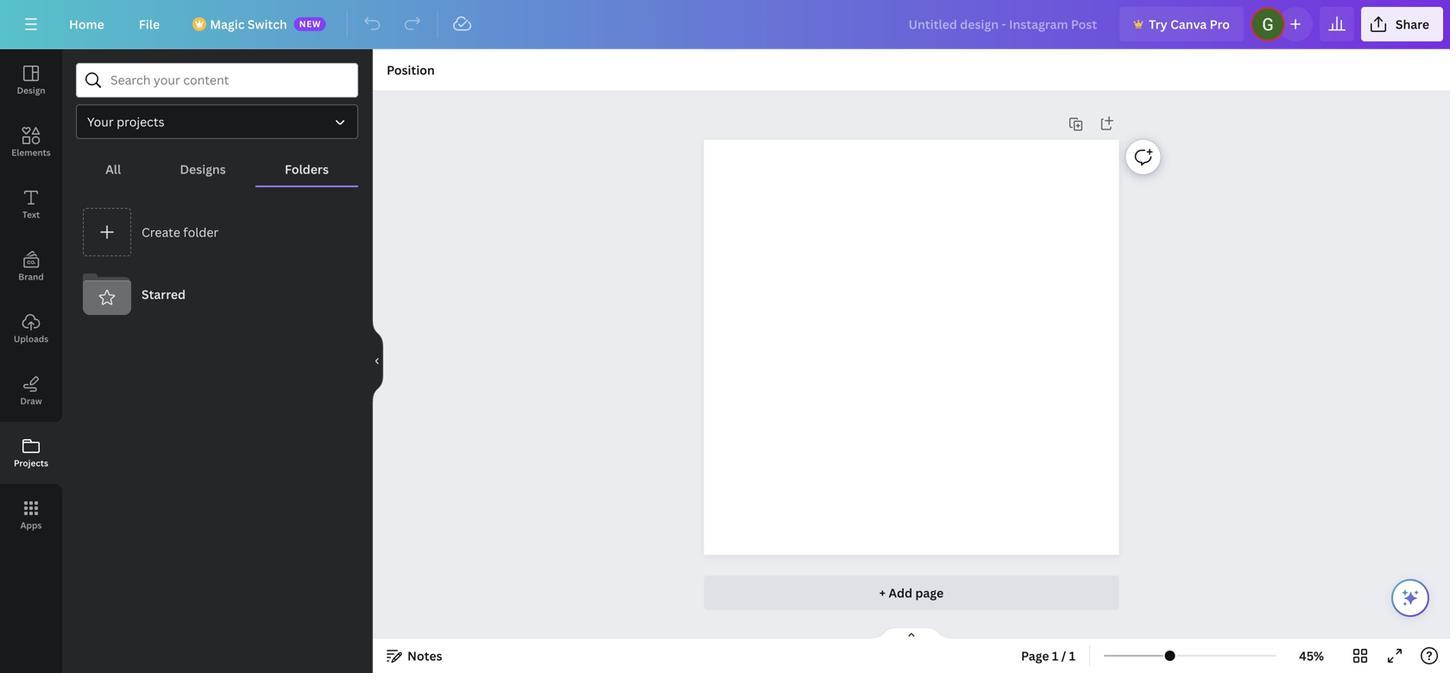 Task type: locate. For each thing, give the bounding box(es) containing it.
draw
[[20, 395, 42, 407]]

brand button
[[0, 236, 62, 298]]

Select ownership filter button
[[76, 104, 358, 139]]

projects button
[[0, 422, 62, 484]]

side panel tab list
[[0, 49, 62, 546]]

magic switch
[[210, 16, 287, 32]]

1 left /
[[1052, 648, 1059, 664]]

elements
[[11, 147, 51, 158]]

draw button
[[0, 360, 62, 422]]

try
[[1149, 16, 1168, 32]]

try canva pro
[[1149, 16, 1230, 32]]

notes
[[407, 648, 442, 664]]

apps
[[20, 520, 42, 531]]

45% button
[[1284, 642, 1340, 670]]

folders
[[285, 161, 329, 177]]

0 horizontal spatial 1
[[1052, 648, 1059, 664]]

1 horizontal spatial 1
[[1069, 648, 1076, 664]]

hide image
[[372, 320, 383, 403]]

magic
[[210, 16, 245, 32]]

folder
[[183, 224, 219, 240]]

create
[[142, 224, 180, 240]]

create folder
[[142, 224, 219, 240]]

create folder button
[[76, 201, 358, 263]]

uploads
[[14, 333, 48, 345]]

canva
[[1171, 16, 1207, 32]]

starred button
[[76, 263, 358, 325]]

1 right /
[[1069, 648, 1076, 664]]

designs button
[[150, 153, 255, 186]]

design
[[17, 85, 45, 96]]

brand
[[18, 271, 44, 283]]

pro
[[1210, 16, 1230, 32]]

1
[[1052, 648, 1059, 664], [1069, 648, 1076, 664]]

page 1 / 1
[[1021, 648, 1076, 664]]

projects
[[14, 458, 48, 469]]

starred
[[142, 286, 186, 303]]

1 1 from the left
[[1052, 648, 1059, 664]]

canva assistant image
[[1400, 588, 1421, 609]]

show pages image
[[870, 627, 953, 641]]



Task type: vqa. For each thing, say whether or not it's contained in the screenshot.
Share dropdown button
yes



Task type: describe. For each thing, give the bounding box(es) containing it.
your
[[87, 114, 114, 130]]

text button
[[0, 174, 62, 236]]

/
[[1061, 648, 1066, 664]]

Search your content search field
[[110, 64, 347, 97]]

share button
[[1361, 7, 1443, 41]]

apps button
[[0, 484, 62, 546]]

switch
[[248, 16, 287, 32]]

all button
[[76, 153, 150, 186]]

uploads button
[[0, 298, 62, 360]]

projects
[[117, 114, 165, 130]]

+
[[879, 585, 886, 601]]

share
[[1396, 16, 1430, 32]]

text
[[22, 209, 40, 221]]

+ add page button
[[704, 576, 1119, 610]]

+ add page
[[879, 585, 944, 601]]

file button
[[125, 7, 174, 41]]

home link
[[55, 7, 118, 41]]

notes button
[[380, 642, 449, 670]]

position
[[387, 62, 435, 78]]

home
[[69, 16, 104, 32]]

add
[[889, 585, 913, 601]]

position button
[[380, 56, 442, 84]]

page
[[1021, 648, 1049, 664]]

design button
[[0, 49, 62, 111]]

45%
[[1299, 648, 1324, 664]]

new
[[299, 18, 321, 30]]

elements button
[[0, 111, 62, 174]]

folders button
[[255, 153, 358, 186]]

main menu bar
[[0, 0, 1450, 49]]

file
[[139, 16, 160, 32]]

page
[[915, 585, 944, 601]]

all
[[105, 161, 121, 177]]

designs
[[180, 161, 226, 177]]

2 1 from the left
[[1069, 648, 1076, 664]]

try canva pro button
[[1120, 7, 1244, 41]]

Design title text field
[[895, 7, 1113, 41]]

your projects
[[87, 114, 165, 130]]



